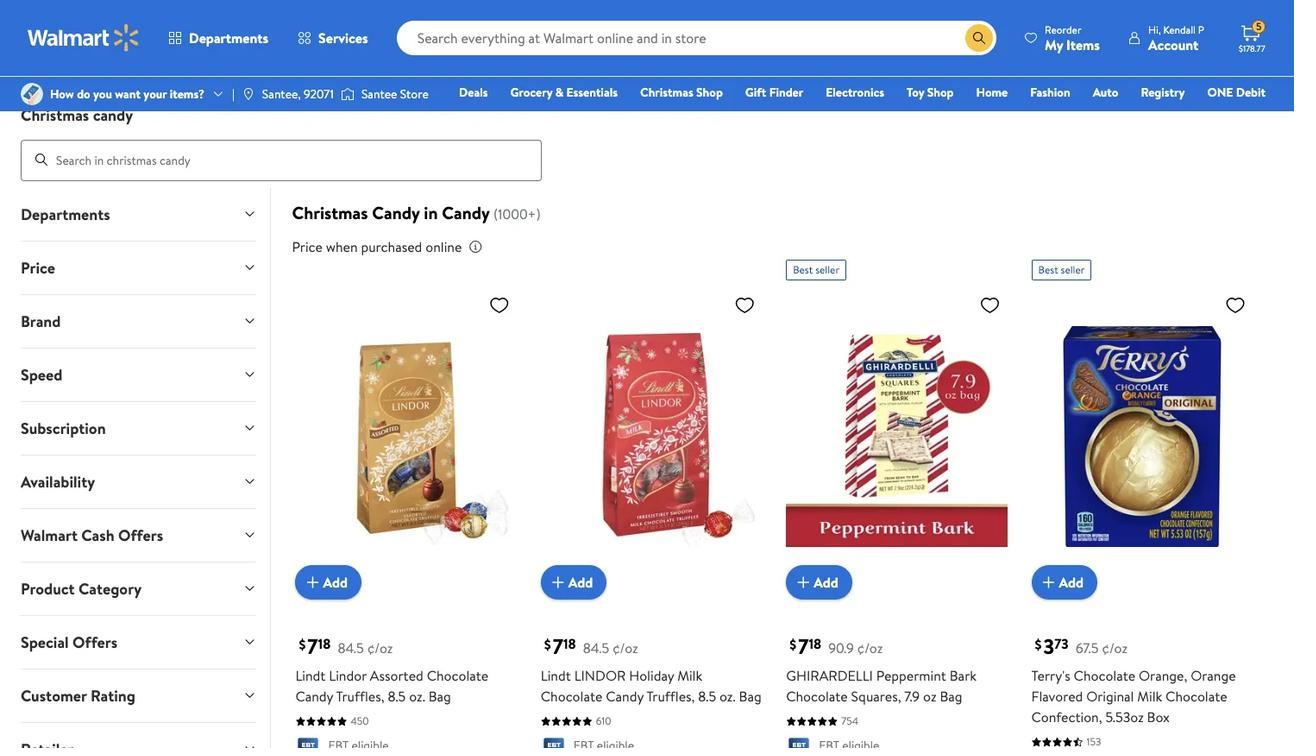 Task type: describe. For each thing, give the bounding box(es) containing it.
toy shop
[[907, 84, 954, 101]]

7 for $ 7 18 84.5 ¢/oz lindt lindor holiday milk chocolate candy truffles, 8.5 oz. bag
[[553, 632, 564, 661]]

$ for $ 7 18 84.5 ¢/oz lindt lindor holiday milk chocolate candy truffles, 8.5 oz. bag
[[545, 636, 551, 655]]

registry link
[[1134, 83, 1193, 102]]

add for 'lindt lindor assorted chocolate candy truffles, 8.5 oz. bag' 'image'
[[323, 573, 348, 592]]

one debit link
[[1200, 83, 1274, 102]]

new
[[674, 23, 701, 42]]

christmas shop
[[641, 84, 723, 101]]

subscription tab
[[7, 402, 271, 455]]

¢/oz for $ 7 18 84.5 ¢/oz lindt lindor holiday milk chocolate candy truffles, 8.5 oz. bag
[[613, 639, 639, 658]]

candy for all
[[48, 37, 83, 56]]

christmas inside christmas candy search field
[[21, 105, 89, 126]]

electronics link
[[819, 83, 893, 102]]

product category tab
[[7, 563, 271, 615]]

candy for ebt
[[773, 51, 808, 70]]

all christmas candy
[[26, 23, 105, 56]]

$ 7 18 84.5 ¢/oz lindt lindor holiday milk chocolate candy truffles, 8.5 oz. bag
[[541, 632, 762, 706]]

18 for $ 7 18 84.5 ¢/oz lindt lindor assorted chocolate candy truffles, 8.5 oz. bag
[[318, 635, 331, 654]]

gifts
[[898, 23, 925, 42]]

lindt lindor holiday milk chocolate candy truffles, 8.5 oz. bag image
[[541, 287, 762, 586]]

toy shop link
[[900, 83, 962, 102]]

speed button
[[7, 348, 271, 401]]

search image
[[35, 153, 48, 167]]

add button for ghirardelli peppermint bark chocolate squares, 7.9 oz bag image
[[787, 566, 853, 600]]

terry's
[[1032, 667, 1071, 686]]

food gifts
[[864, 23, 925, 42]]

flavored
[[1032, 687, 1084, 706]]

special offers button
[[7, 616, 271, 669]]

items
[[1067, 35, 1101, 54]]

food
[[864, 23, 895, 42]]

brand button
[[7, 295, 271, 348]]

candy left canes
[[339, 23, 377, 42]]

departments button
[[154, 17, 283, 59]]

add to cart image for 7
[[794, 573, 814, 593]]

ghirardelli
[[787, 667, 874, 686]]

departments button
[[7, 188, 271, 241]]

18 for $ 7 18 84.5 ¢/oz lindt lindor holiday milk chocolate candy truffles, 8.5 oz. bag
[[564, 635, 577, 654]]

ebt christmas candy
[[761, 23, 821, 70]]

santee, 92071
[[262, 85, 334, 103]]

seller for 7
[[816, 262, 840, 277]]

$ for $ 7 18 84.5 ¢/oz lindt lindor assorted chocolate candy truffles, 8.5 oz. bag
[[299, 636, 306, 655]]

customer rating tab
[[7, 670, 271, 722]]

truffles, inside $ 7 18 84.5 ¢/oz lindt lindor holiday milk chocolate candy truffles, 8.5 oz. bag
[[647, 687, 695, 706]]

special
[[21, 632, 69, 653]]

online
[[426, 237, 462, 256]]

(1000+)
[[494, 204, 541, 223]]

legal information image
[[469, 240, 483, 253]]

shop for christmas shop
[[697, 84, 723, 101]]

$ 3 73 67.5 ¢/oz terry's chocolate orange, orange flavored original milk chocolate confection, 5.53oz box
[[1032, 632, 1237, 727]]

Search search field
[[397, 21, 997, 55]]

best for 3
[[1039, 262, 1059, 277]]

orange
[[1191, 667, 1237, 686]]

8.5 inside $ 7 18 84.5 ¢/oz lindt lindor assorted chocolate candy truffles, 8.5 oz. bag
[[388, 687, 406, 706]]

|
[[232, 85, 235, 103]]

ebt image for $ 7 18 84.5 ¢/oz lindt lindor holiday milk chocolate candy truffles, 8.5 oz. bag
[[541, 739, 567, 748]]

fashion link
[[1023, 83, 1079, 102]]

christmas shop link
[[633, 83, 731, 102]]

price for price
[[21, 257, 55, 278]]

walmart
[[21, 525, 78, 546]]

add to favorites list, ghirardelli peppermint bark chocolate squares, 7.9 oz bag image
[[980, 294, 1001, 316]]

ebt image for $ 7 18 84.5 ¢/oz lindt lindor assorted chocolate candy truffles, 8.5 oz. bag
[[296, 739, 321, 748]]

speed
[[21, 364, 62, 386]]

rating
[[91, 685, 135, 707]]

5
[[1257, 19, 1263, 34]]

milk inside $ 7 18 84.5 ¢/oz lindt lindor holiday milk chocolate candy truffles, 8.5 oz. bag
[[678, 667, 703, 686]]

how do you want your items?
[[50, 85, 205, 103]]

christmas candy
[[21, 105, 133, 126]]

84.5 for $ 7 18 84.5 ¢/oz lindt lindor assorted chocolate candy truffles, 8.5 oz. bag
[[338, 639, 364, 658]]

754
[[842, 714, 859, 729]]

santee,
[[262, 85, 301, 103]]

cookies
[[561, 51, 606, 70]]

subscription button
[[7, 402, 271, 455]]

departments inside popup button
[[189, 28, 269, 47]]

availability tab
[[7, 455, 271, 508]]

christmas inside christmas shop link
[[641, 84, 694, 101]]

¢/oz for $ 7 18 90.9 ¢/oz ghirardelli peppermint bark chocolate squares, 7.9 oz bag
[[858, 639, 883, 658]]

chocolate down orange
[[1166, 687, 1228, 706]]

add button for "terry's chocolate orange, orange flavored original milk chocolate confection, 5.53oz box" image
[[1032, 566, 1098, 600]]

candy up purchased
[[372, 201, 420, 224]]

auto link
[[1086, 83, 1127, 102]]

best seller for 3
[[1039, 262, 1086, 277]]

milk inside $ 3 73 67.5 ¢/oz terry's chocolate orange, orange flavored original milk chocolate confection, 5.53oz box
[[1138, 687, 1163, 706]]

ebt
[[779, 23, 802, 42]]

christmas snacks & cookies
[[554, 23, 614, 70]]

chocolate inside $ 7 18 84.5 ¢/oz lindt lindor holiday milk chocolate candy truffles, 8.5 oz. bag
[[541, 687, 603, 706]]

hi, kendall p account
[[1149, 22, 1205, 54]]

auto
[[1094, 84, 1119, 101]]

lindt lindor assorted chocolate candy truffles, 8.5 oz. bag image
[[296, 287, 517, 586]]

lindor
[[575, 667, 626, 686]]

walmart+ link
[[1207, 107, 1274, 126]]

tins
[[496, 23, 518, 42]]

candy inside search field
[[93, 105, 133, 126]]

3
[[1044, 632, 1055, 661]]

lindt for $ 7 18 84.5 ¢/oz lindt lindor holiday milk chocolate candy truffles, 8.5 oz. bag
[[541, 667, 571, 686]]

& inside 'christmas snacks & cookies'
[[600, 37, 609, 56]]

category
[[78, 578, 142, 600]]

7.9
[[905, 687, 920, 706]]

chocolate up original at bottom right
[[1074, 667, 1136, 686]]

candy inside $ 7 18 84.5 ¢/oz lindt lindor holiday milk chocolate candy truffles, 8.5 oz. bag
[[606, 687, 644, 706]]

lindt for $ 7 18 84.5 ¢/oz lindt lindor assorted chocolate candy truffles, 8.5 oz. bag
[[296, 667, 326, 686]]

 image for santee store
[[341, 85, 355, 103]]

original
[[1087, 687, 1135, 706]]

stuffers
[[250, 37, 296, 56]]

add button for the lindt lindor holiday milk chocolate candy truffles, 8.5 oz. bag image
[[541, 566, 607, 600]]

bark
[[950, 667, 977, 686]]

popcorn tins
[[442, 23, 518, 42]]

peppermint
[[877, 667, 947, 686]]

walmart+
[[1215, 108, 1266, 125]]

cash
[[81, 525, 115, 546]]

0 vertical spatial offers
[[118, 525, 163, 546]]

candy inside $ 7 18 84.5 ¢/oz lindt lindor assorted chocolate candy truffles, 8.5 oz. bag
[[296, 687, 333, 706]]

new christmas candy link
[[642, 0, 732, 71]]

departments tab
[[7, 188, 271, 241]]

18 for $ 7 18 90.9 ¢/oz ghirardelli peppermint bark chocolate squares, 7.9 oz bag
[[809, 635, 822, 654]]

home
[[977, 84, 1009, 101]]

add to favorites list, terry's chocolate orange, orange flavored original milk chocolate confection, 5.53oz box image
[[1226, 294, 1247, 316]]

add for ghirardelli peppermint bark chocolate squares, 7.9 oz bag image
[[814, 573, 839, 592]]

availability
[[21, 471, 95, 493]]

5.53oz
[[1106, 708, 1145, 727]]

christmas snacks & cookies link
[[539, 0, 628, 71]]

search icon image
[[973, 31, 987, 45]]

add to cart image for 3
[[1039, 573, 1060, 593]]

add to cart image
[[302, 573, 323, 593]]

ghirardelli peppermint bark chocolate squares, 7.9 oz bag image
[[787, 287, 1008, 586]]

7 for $ 7 18 84.5 ¢/oz lindt lindor assorted chocolate candy truffles, 8.5 oz. bag
[[308, 632, 318, 661]]

grocery
[[511, 84, 553, 101]]

seller for 3
[[1061, 262, 1086, 277]]



Task type: vqa. For each thing, say whether or not it's contained in the screenshot.
3+ Day Shipping
no



Task type: locate. For each thing, give the bounding box(es) containing it.
1 horizontal spatial departments
[[189, 28, 269, 47]]

18 up "lindor"
[[318, 635, 331, 654]]

assorted
[[370, 667, 424, 686]]

0 horizontal spatial ebt image
[[296, 739, 321, 748]]

your
[[144, 85, 167, 103]]

christmas chocolate link
[[124, 0, 214, 57]]

1 horizontal spatial bag
[[739, 687, 762, 706]]

bag inside $ 7 18 84.5 ¢/oz lindt lindor assorted chocolate candy truffles, 8.5 oz. bag
[[429, 687, 451, 706]]

milk right holiday
[[678, 667, 703, 686]]

best seller for 7
[[794, 262, 840, 277]]

add to favorites list, lindt lindor holiday milk chocolate candy truffles, 8.5 oz. bag image
[[735, 294, 756, 316]]

stocking stuffers link
[[228, 0, 318, 57]]

18 inside $ 7 18 84.5 ¢/oz lindt lindor assorted chocolate candy truffles, 8.5 oz. bag
[[318, 635, 331, 654]]

shop right toy
[[928, 84, 954, 101]]

0 vertical spatial price
[[292, 237, 323, 256]]

kendall
[[1164, 22, 1197, 37]]

best for 7
[[794, 262, 813, 277]]

$ for $ 7 18 90.9 ¢/oz ghirardelli peppermint bark chocolate squares, 7.9 oz bag
[[790, 636, 797, 655]]

add for the lindt lindor holiday milk chocolate candy truffles, 8.5 oz. bag image
[[569, 573, 593, 592]]

90.9
[[829, 639, 854, 658]]

1 horizontal spatial &
[[600, 37, 609, 56]]

0 horizontal spatial price
[[21, 257, 55, 278]]

0 horizontal spatial seller
[[816, 262, 840, 277]]

0 horizontal spatial 8.5
[[388, 687, 406, 706]]

3 7 from the left
[[799, 632, 809, 661]]

84.5 inside $ 7 18 84.5 ¢/oz lindt lindor holiday milk chocolate candy truffles, 8.5 oz. bag
[[583, 639, 610, 658]]

store
[[400, 85, 429, 103]]

2 add button from the left
[[541, 566, 607, 600]]

do
[[77, 85, 90, 103]]

services
[[319, 28, 368, 47]]

price tab
[[7, 241, 271, 294]]

18 inside $ 7 18 84.5 ¢/oz lindt lindor holiday milk chocolate candy truffles, 8.5 oz. bag
[[564, 635, 577, 654]]

tab
[[7, 723, 271, 748]]

3 $ from the left
[[790, 636, 797, 655]]

chocolate
[[140, 37, 199, 56]]

hi,
[[1149, 22, 1162, 37]]

milk up box
[[1138, 687, 1163, 706]]

84.5 inside $ 7 18 84.5 ¢/oz lindt lindor assorted chocolate candy truffles, 8.5 oz. bag
[[338, 639, 364, 658]]

christmas inside all christmas candy
[[45, 23, 105, 42]]

oz. inside $ 7 18 84.5 ¢/oz lindt lindor assorted chocolate candy truffles, 8.5 oz. bag
[[409, 687, 425, 706]]

18 left '90.9'
[[809, 635, 822, 654]]

lindt inside $ 7 18 84.5 ¢/oz lindt lindor holiday milk chocolate candy truffles, 8.5 oz. bag
[[541, 667, 571, 686]]

product
[[21, 578, 75, 600]]

gift
[[746, 84, 767, 101]]

7 inside $ 7 18 84.5 ¢/oz lindt lindor holiday milk chocolate candy truffles, 8.5 oz. bag
[[553, 632, 564, 661]]

2 bag from the left
[[739, 687, 762, 706]]

grocery & essentials
[[511, 84, 618, 101]]

7 inside $ 7 18 90.9 ¢/oz ghirardelli peppermint bark chocolate squares, 7.9 oz bag
[[799, 632, 809, 661]]

18 inside $ 7 18 90.9 ¢/oz ghirardelli peppermint bark chocolate squares, 7.9 oz bag
[[809, 635, 822, 654]]

1 seller from the left
[[816, 262, 840, 277]]

debit
[[1237, 84, 1266, 101]]

1 horizontal spatial seller
[[1061, 262, 1086, 277]]

0 vertical spatial departments
[[189, 28, 269, 47]]

one debit walmart+
[[1208, 84, 1266, 125]]

18 up lindor
[[564, 635, 577, 654]]

5 $178.77
[[1240, 19, 1266, 54]]

candy
[[339, 23, 377, 42], [372, 201, 420, 224], [442, 201, 490, 224], [296, 687, 333, 706], [606, 687, 644, 706]]

christmas inside new christmas candy link
[[657, 37, 717, 56]]

santee store
[[362, 85, 429, 103]]

¢/oz inside $ 3 73 67.5 ¢/oz terry's chocolate orange, orange flavored original milk chocolate confection, 5.53oz box
[[1103, 639, 1128, 658]]

2 seller from the left
[[1061, 262, 1086, 277]]

candy down ebt
[[773, 51, 808, 70]]

0 horizontal spatial add to cart image
[[548, 573, 569, 593]]

price
[[292, 237, 323, 256], [21, 257, 55, 278]]

0 horizontal spatial oz.
[[409, 687, 425, 706]]

product category button
[[7, 563, 271, 615]]

1 horizontal spatial 18
[[564, 635, 577, 654]]

price button
[[7, 241, 271, 294]]

1 lindt from the left
[[296, 667, 326, 686]]

0 horizontal spatial lindt
[[296, 667, 326, 686]]

truffles, down holiday
[[647, 687, 695, 706]]

1 $ from the left
[[299, 636, 306, 655]]

essentials
[[567, 84, 618, 101]]

&
[[600, 37, 609, 56], [556, 84, 564, 101]]

84.5 for $ 7 18 84.5 ¢/oz lindt lindor holiday milk chocolate candy truffles, 8.5 oz. bag
[[583, 639, 610, 658]]

1 horizontal spatial price
[[292, 237, 323, 256]]

67.5
[[1076, 639, 1099, 658]]

1 best seller from the left
[[794, 262, 840, 277]]

chocolate right assorted on the bottom of the page
[[427, 667, 489, 686]]

1 8.5 from the left
[[388, 687, 406, 706]]

how
[[50, 85, 74, 103]]

0 horizontal spatial &
[[556, 84, 564, 101]]

my
[[1045, 35, 1064, 54]]

candy down new
[[670, 51, 705, 70]]

chocolate down lindor
[[541, 687, 603, 706]]

1 vertical spatial departments
[[21, 203, 110, 225]]

1 horizontal spatial best seller
[[1039, 262, 1086, 277]]

one
[[1208, 84, 1234, 101]]

1 shop from the left
[[697, 84, 723, 101]]

Christmas candy search field
[[0, 105, 1295, 181]]

 image
[[21, 83, 43, 105]]

¢/oz inside $ 7 18 84.5 ¢/oz lindt lindor assorted chocolate candy truffles, 8.5 oz. bag
[[367, 639, 393, 658]]

4 ¢/oz from the left
[[1103, 639, 1128, 658]]

3 add to cart image from the left
[[1039, 573, 1060, 593]]

1 truffles, from the left
[[336, 687, 385, 706]]

oz.
[[409, 687, 425, 706], [720, 687, 736, 706]]

1 add from the left
[[323, 573, 348, 592]]

2 7 from the left
[[553, 632, 564, 661]]

special offers tab
[[7, 616, 271, 669]]

ebt christmas candy link
[[746, 0, 836, 71]]

candy inside new christmas candy
[[670, 51, 705, 70]]

lindt left lindor
[[541, 667, 571, 686]]

1 horizontal spatial oz.
[[720, 687, 736, 706]]

add to favorites list, lindt lindor assorted chocolate candy truffles, 8.5 oz. bag image
[[489, 294, 510, 316]]

2 best seller from the left
[[1039, 262, 1086, 277]]

¢/oz right '67.5'
[[1103, 639, 1128, 658]]

2 add to cart image from the left
[[794, 573, 814, 593]]

1 bag from the left
[[429, 687, 451, 706]]

4 $ from the left
[[1036, 636, 1042, 655]]

0 horizontal spatial departments
[[21, 203, 110, 225]]

2 84.5 from the left
[[583, 639, 610, 658]]

walmart image
[[28, 24, 140, 52]]

lindor
[[329, 667, 367, 686]]

$ 7 18 84.5 ¢/oz lindt lindor assorted chocolate candy truffles, 8.5 oz. bag
[[296, 632, 489, 706]]

92071
[[304, 85, 334, 103]]

2 horizontal spatial 7
[[799, 632, 809, 661]]

shop left gift
[[697, 84, 723, 101]]

speed tab
[[7, 348, 271, 401]]

1 horizontal spatial ebt image
[[541, 739, 567, 748]]

0 vertical spatial milk
[[678, 667, 703, 686]]

1 horizontal spatial add to cart image
[[794, 573, 814, 593]]

chocolate
[[427, 667, 489, 686], [1074, 667, 1136, 686], [541, 687, 603, 706], [787, 687, 848, 706], [1166, 687, 1228, 706]]

availability button
[[7, 455, 271, 508]]

candy down lindor
[[606, 687, 644, 706]]

84.5 up lindor
[[583, 639, 610, 658]]

0 horizontal spatial best seller
[[794, 262, 840, 277]]

2 shop from the left
[[928, 84, 954, 101]]

2 horizontal spatial 18
[[809, 635, 822, 654]]

1 add button from the left
[[296, 566, 362, 600]]

holiday
[[630, 667, 675, 686]]

¢/oz right '90.9'
[[858, 639, 883, 658]]

1 oz. from the left
[[409, 687, 425, 706]]

christmas chocolate
[[139, 23, 199, 56]]

Walmart Site-Wide search field
[[397, 21, 997, 55]]

product category
[[21, 578, 142, 600]]

add button for 'lindt lindor assorted chocolate candy truffles, 8.5 oz. bag' 'image'
[[296, 566, 362, 600]]

snacks
[[558, 37, 597, 56]]

all
[[26, 23, 42, 42]]

1 84.5 from the left
[[338, 639, 364, 658]]

truffles, inside $ 7 18 84.5 ¢/oz lindt lindor assorted chocolate candy truffles, 8.5 oz. bag
[[336, 687, 385, 706]]

2 oz. from the left
[[720, 687, 736, 706]]

8.5
[[388, 687, 406, 706], [699, 687, 717, 706]]

84.5 up "lindor"
[[338, 639, 364, 658]]

8.5 inside $ 7 18 84.5 ¢/oz lindt lindor holiday milk chocolate candy truffles, 8.5 oz. bag
[[699, 687, 717, 706]]

 image
[[341, 85, 355, 103], [242, 87, 255, 101]]

terry's chocolate orange, orange flavored original milk chocolate confection, 5.53oz box image
[[1032, 287, 1253, 586]]

customer
[[21, 685, 87, 707]]

offers
[[118, 525, 163, 546], [73, 632, 118, 653]]

& right snacks
[[600, 37, 609, 56]]

customer rating
[[21, 685, 135, 707]]

7
[[308, 632, 318, 661], [553, 632, 564, 661], [799, 632, 809, 661]]

gift finder
[[746, 84, 804, 101]]

brand tab
[[7, 295, 271, 348]]

oz. inside $ 7 18 84.5 ¢/oz lindt lindor holiday milk chocolate candy truffles, 8.5 oz. bag
[[720, 687, 736, 706]]

 image right |
[[242, 87, 255, 101]]

fashion
[[1031, 84, 1071, 101]]

popcorn
[[442, 23, 493, 42]]

4 add from the left
[[1060, 573, 1084, 592]]

1 horizontal spatial shop
[[928, 84, 954, 101]]

offers right special
[[73, 632, 118, 653]]

1 best from the left
[[794, 262, 813, 277]]

$ inside $ 3 73 67.5 ¢/oz terry's chocolate orange, orange flavored original milk chocolate confection, 5.53oz box
[[1036, 636, 1042, 655]]

0 horizontal spatial  image
[[242, 87, 255, 101]]

brand
[[21, 310, 61, 332]]

candy
[[48, 37, 83, 56], [670, 51, 705, 70], [773, 51, 808, 70], [93, 105, 133, 126]]

candy right in
[[442, 201, 490, 224]]

7 inside $ 7 18 84.5 ¢/oz lindt lindor assorted chocolate candy truffles, 8.5 oz. bag
[[308, 632, 318, 661]]

candy down "lindor"
[[296, 687, 333, 706]]

& right the grocery
[[556, 84, 564, 101]]

2 truffles, from the left
[[647, 687, 695, 706]]

ebt image
[[296, 739, 321, 748], [541, 739, 567, 748]]

73
[[1055, 635, 1069, 654]]

$ inside $ 7 18 84.5 ¢/oz lindt lindor assorted chocolate candy truffles, 8.5 oz. bag
[[299, 636, 306, 655]]

1 add to cart image from the left
[[548, 573, 569, 593]]

stocking
[[247, 23, 299, 42]]

candy right "all"
[[48, 37, 83, 56]]

1 horizontal spatial 84.5
[[583, 639, 610, 658]]

deals
[[459, 84, 488, 101]]

departments inside dropdown button
[[21, 203, 110, 225]]

electronics
[[826, 84, 885, 101]]

3 18 from the left
[[809, 635, 822, 654]]

1 vertical spatial milk
[[1138, 687, 1163, 706]]

¢/oz inside $ 7 18 84.5 ¢/oz lindt lindor holiday milk chocolate candy truffles, 8.5 oz. bag
[[613, 639, 639, 658]]

0 horizontal spatial truffles,
[[336, 687, 385, 706]]

grocery & essentials link
[[503, 83, 626, 102]]

3 add from the left
[[814, 573, 839, 592]]

price for price when purchased online
[[292, 237, 323, 256]]

3 bag from the left
[[940, 687, 963, 706]]

1 horizontal spatial lindt
[[541, 667, 571, 686]]

$ inside $ 7 18 90.9 ¢/oz ghirardelli peppermint bark chocolate squares, 7.9 oz bag
[[790, 636, 797, 655]]

1 horizontal spatial milk
[[1138, 687, 1163, 706]]

bag inside $ 7 18 90.9 ¢/oz ghirardelli peppermint bark chocolate squares, 7.9 oz bag
[[940, 687, 963, 706]]

0 vertical spatial &
[[600, 37, 609, 56]]

add to cart image
[[548, 573, 569, 593], [794, 573, 814, 593], [1039, 573, 1060, 593]]

add for "terry's chocolate orange, orange flavored original milk chocolate confection, 5.53oz box" image
[[1060, 573, 1084, 592]]

in
[[424, 201, 438, 224]]

3 add button from the left
[[787, 566, 853, 600]]

7 for $ 7 18 90.9 ¢/oz ghirardelli peppermint bark chocolate squares, 7.9 oz bag
[[799, 632, 809, 661]]

$ inside $ 7 18 84.5 ¢/oz lindt lindor holiday milk chocolate candy truffles, 8.5 oz. bag
[[545, 636, 551, 655]]

offers right 'cash'
[[118, 525, 163, 546]]

christmas inside ebt christmas candy link
[[761, 37, 821, 56]]

chocolate inside $ 7 18 84.5 ¢/oz lindt lindor assorted chocolate candy truffles, 8.5 oz. bag
[[427, 667, 489, 686]]

candy for new
[[670, 51, 705, 70]]

gift finder link
[[738, 83, 812, 102]]

candy inside ebt christmas candy
[[773, 51, 808, 70]]

candy down you
[[93, 105, 133, 126]]

1 vertical spatial offers
[[73, 632, 118, 653]]

candy inside all christmas candy
[[48, 37, 83, 56]]

truffles, down "lindor"
[[336, 687, 385, 706]]

¢/oz for $ 3 73 67.5 ¢/oz terry's chocolate orange, orange flavored original milk chocolate confection, 5.53oz box
[[1103, 639, 1128, 658]]

2 lindt from the left
[[541, 667, 571, 686]]

lindt left "lindor"
[[296, 667, 326, 686]]

0 horizontal spatial best
[[794, 262, 813, 277]]

1 vertical spatial price
[[21, 257, 55, 278]]

ebt image
[[787, 739, 813, 748]]

4 add button from the left
[[1032, 566, 1098, 600]]

walmart cash offers
[[21, 525, 163, 546]]

0 horizontal spatial 7
[[308, 632, 318, 661]]

2 ebt image from the left
[[541, 739, 567, 748]]

chocolate down ghirardelli
[[787, 687, 848, 706]]

0 horizontal spatial milk
[[678, 667, 703, 686]]

food gifts link
[[849, 0, 939, 43]]

walmart cash offers tab
[[7, 509, 271, 562]]

oz
[[924, 687, 937, 706]]

chocolate inside $ 7 18 90.9 ¢/oz ghirardelli peppermint bark chocolate squares, 7.9 oz bag
[[787, 687, 848, 706]]

2 horizontal spatial bag
[[940, 687, 963, 706]]

1 horizontal spatial best
[[1039, 262, 1059, 277]]

reorder my items
[[1045, 22, 1101, 54]]

Search in christmas candy search field
[[21, 140, 542, 181]]

candy canes
[[339, 23, 414, 42]]

¢/oz inside $ 7 18 90.9 ¢/oz ghirardelli peppermint bark chocolate squares, 7.9 oz bag
[[858, 639, 883, 658]]

0 horizontal spatial shop
[[697, 84, 723, 101]]

toy
[[907, 84, 925, 101]]

stocking stuffers
[[247, 23, 299, 56]]

1 18 from the left
[[318, 635, 331, 654]]

purchased
[[361, 237, 422, 256]]

$ for $ 3 73 67.5 ¢/oz terry's chocolate orange, orange flavored original milk chocolate confection, 5.53oz box
[[1036, 636, 1042, 655]]

1 horizontal spatial  image
[[341, 85, 355, 103]]

2 add from the left
[[569, 573, 593, 592]]

1 horizontal spatial truffles,
[[647, 687, 695, 706]]

1 horizontal spatial 7
[[553, 632, 564, 661]]

¢/oz up lindor
[[613, 639, 639, 658]]

2 best from the left
[[1039, 262, 1059, 277]]

$178.77
[[1240, 42, 1266, 54]]

shop for toy shop
[[928, 84, 954, 101]]

santee
[[362, 85, 398, 103]]

¢/oz for $ 7 18 84.5 ¢/oz lindt lindor assorted chocolate candy truffles, 8.5 oz. bag
[[367, 639, 393, 658]]

price left when at the top left of the page
[[292, 237, 323, 256]]

1 horizontal spatial 8.5
[[699, 687, 717, 706]]

subscription
[[21, 417, 106, 439]]

2 18 from the left
[[564, 635, 577, 654]]

christmas inside christmas snacks & cookies link
[[554, 23, 614, 42]]

1 ebt image from the left
[[296, 739, 321, 748]]

 image right 92071 on the left top
[[341, 85, 355, 103]]

 image for santee, 92071
[[242, 87, 255, 101]]

1 vertical spatial &
[[556, 84, 564, 101]]

christmas inside christmas chocolate link
[[139, 23, 199, 42]]

best
[[794, 262, 813, 277], [1039, 262, 1059, 277]]

3 ¢/oz from the left
[[858, 639, 883, 658]]

new christmas candy
[[657, 23, 717, 70]]

0 horizontal spatial bag
[[429, 687, 451, 706]]

1 ¢/oz from the left
[[367, 639, 393, 658]]

0 horizontal spatial 18
[[318, 635, 331, 654]]

2 8.5 from the left
[[699, 687, 717, 706]]

lindt inside $ 7 18 84.5 ¢/oz lindt lindor assorted chocolate candy truffles, 8.5 oz. bag
[[296, 667, 326, 686]]

price inside dropdown button
[[21, 257, 55, 278]]

2 $ from the left
[[545, 636, 551, 655]]

1 7 from the left
[[308, 632, 318, 661]]

2 horizontal spatial add to cart image
[[1039, 573, 1060, 593]]

¢/oz up assorted on the bottom of the page
[[367, 639, 393, 658]]

2 ¢/oz from the left
[[613, 639, 639, 658]]

when
[[326, 237, 358, 256]]

bag inside $ 7 18 84.5 ¢/oz lindt lindor holiday milk chocolate candy truffles, 8.5 oz. bag
[[739, 687, 762, 706]]

0 horizontal spatial 84.5
[[338, 639, 364, 658]]

price up brand
[[21, 257, 55, 278]]



